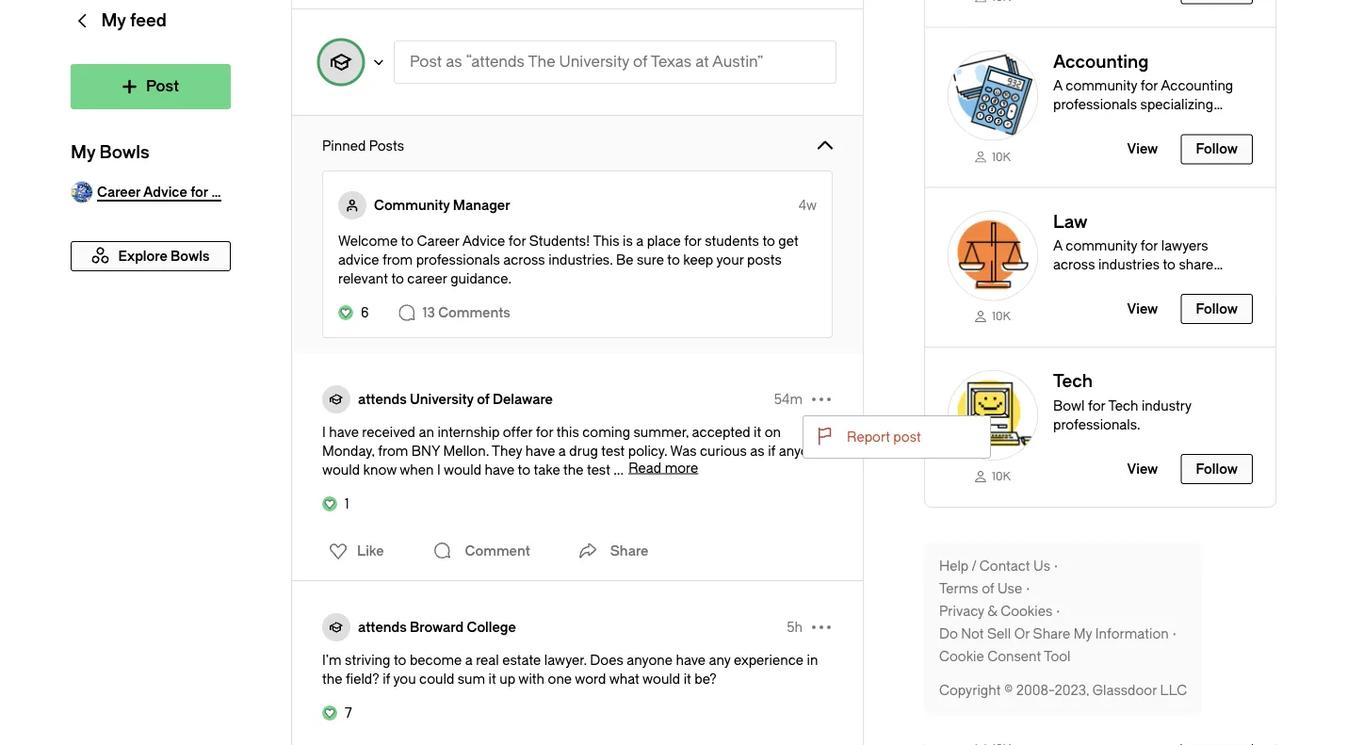 Task type: vqa. For each thing, say whether or not it's contained in the screenshot.
the leftmost if
yes



Task type: locate. For each thing, give the bounding box(es) containing it.
students
[[705, 233, 759, 249]]

us
[[1034, 558, 1050, 574]]

would right what
[[643, 671, 680, 687]]

1 horizontal spatial tech
[[1108, 398, 1139, 414]]

1 horizontal spatial i
[[437, 462, 441, 478]]

0 horizontal spatial as
[[446, 53, 462, 71]]

1 image for bowl image from the top
[[948, 51, 1038, 141]]

from
[[382, 252, 413, 268], [378, 443, 408, 459]]

1 vertical spatial as
[[750, 443, 765, 459]]

0 horizontal spatial it
[[489, 671, 496, 687]]

0 vertical spatial of
[[633, 53, 648, 71]]

across down a
[[1053, 257, 1095, 273]]

for right advice
[[509, 233, 526, 249]]

2 image for bowl image from the top
[[948, 211, 1038, 301]]

of left the texas at the top
[[633, 53, 648, 71]]

to inside i have received an internship offer for this coming summer, accepted it on monday, from bny mellon. they have a drug test policy. was curious as if anyone would know when i would have to take the test ...
[[518, 462, 530, 478]]

a right the is
[[636, 233, 644, 249]]

1 horizontal spatial as
[[750, 443, 765, 459]]

my feed
[[101, 11, 167, 31]]

and
[[1133, 276, 1156, 292]]

to inside i'm striving to become a real estate lawyer. does anyone have any experience in the field? if you could sum it up with one word what would it be?
[[394, 652, 406, 668]]

toogle identity image up monday,
[[322, 385, 350, 414]]

anyone up what
[[627, 652, 673, 668]]

1 vertical spatial anyone
[[627, 652, 673, 668]]

across down students!
[[503, 252, 545, 268]]

university right the the
[[559, 53, 629, 71]]

share up tool
[[1033, 626, 1070, 642]]

0 vertical spatial attends
[[358, 391, 407, 407]]

tool
[[1044, 649, 1071, 664]]

5h
[[787, 619, 803, 635]]

1 attends from the top
[[358, 391, 407, 407]]

share inside dropdown button
[[610, 543, 649, 559]]

0 horizontal spatial if
[[383, 671, 390, 687]]

university up an
[[410, 391, 474, 407]]

have inside i'm striving to become a real estate lawyer. does anyone have any experience in the field? if you could sum it up with one word what would it be?
[[676, 652, 706, 668]]

0 horizontal spatial share
[[610, 543, 649, 559]]

0 vertical spatial 10k
[[992, 150, 1011, 163]]

of left use
[[982, 581, 994, 596]]

up
[[500, 671, 515, 687]]

have up be?
[[676, 652, 706, 668]]

0 vertical spatial share
[[610, 543, 649, 559]]

as inside button
[[446, 53, 462, 71]]

share inside help / contact us terms of use privacy & cookies do not sell or share my information cookie consent tool
[[1033, 626, 1070, 642]]

0 vertical spatial test
[[601, 443, 625, 459]]

1 horizontal spatial university
[[559, 53, 629, 71]]

tech up bowl on the bottom right
[[1053, 372, 1093, 392]]

my left feed
[[101, 11, 126, 31]]

1 vertical spatial 10k link
[[948, 309, 1038, 324]]

experiences
[[1053, 276, 1130, 292]]

terms
[[939, 581, 979, 596]]

if
[[768, 443, 776, 459], [383, 671, 390, 687]]

tech up professionals.
[[1108, 398, 1139, 414]]

industries.
[[548, 252, 613, 268]]

my for my feed
[[101, 11, 126, 31]]

1 vertical spatial from
[[378, 443, 408, 459]]

it left be?
[[684, 671, 691, 687]]

it left on in the bottom right of the page
[[754, 424, 761, 440]]

have down they
[[485, 462, 515, 478]]

mellon.
[[443, 443, 489, 459]]

10k for tech
[[992, 470, 1011, 483]]

3 10k link from the top
[[948, 468, 1038, 484]]

post
[[893, 429, 921, 445]]

at
[[695, 53, 709, 71]]

2 horizontal spatial would
[[643, 671, 680, 687]]

2 10k from the top
[[992, 310, 1011, 323]]

feed
[[130, 11, 167, 31]]

share
[[610, 543, 649, 559], [1033, 626, 1070, 642]]

1 vertical spatial a
[[559, 443, 566, 459]]

delaware
[[493, 391, 553, 407]]

0 horizontal spatial i
[[322, 424, 326, 440]]

test up ...
[[601, 443, 625, 459]]

2 attends from the top
[[358, 619, 407, 635]]

©
[[1004, 683, 1013, 698]]

image for bowl image
[[948, 51, 1038, 141], [948, 211, 1038, 301], [948, 370, 1038, 461]]

3 10k from the top
[[992, 470, 1011, 483]]

consent
[[987, 649, 1041, 664]]

as
[[446, 53, 462, 71], [750, 443, 765, 459]]

law
[[1053, 212, 1088, 232]]

toogle identity image for welcome
[[338, 191, 366, 220]]

1 vertical spatial image for bowl image
[[948, 211, 1038, 301]]

0 horizontal spatial a
[[465, 652, 473, 668]]

an
[[419, 424, 434, 440]]

1 horizontal spatial anyone
[[779, 443, 825, 459]]

3 image for bowl image from the top
[[948, 370, 1038, 461]]

toogle identity image
[[338, 191, 366, 220], [322, 385, 350, 414], [322, 613, 350, 642]]

would down monday,
[[322, 462, 360, 478]]

welcome
[[338, 233, 398, 249]]

7
[[345, 705, 352, 721]]

like button
[[317, 536, 390, 566]]

attends up received
[[358, 391, 407, 407]]

my left bowls
[[71, 143, 95, 163]]

from up career
[[382, 252, 413, 268]]

2 horizontal spatial a
[[636, 233, 644, 249]]

0 horizontal spatial the
[[322, 671, 342, 687]]

2 vertical spatial 10k
[[992, 470, 1011, 483]]

broward
[[410, 619, 464, 635]]

2 horizontal spatial it
[[754, 424, 761, 440]]

a left the real
[[465, 652, 473, 668]]

is
[[623, 233, 633, 249]]

10k link for tech
[[948, 468, 1038, 484]]

if left you at the left of page
[[383, 671, 390, 687]]

toogle identity image up welcome
[[338, 191, 366, 220]]

1 vertical spatial the
[[322, 671, 342, 687]]

i right 'when'
[[437, 462, 441, 478]]

summer,
[[634, 424, 689, 440]]

1 vertical spatial 10k
[[992, 310, 1011, 323]]

1 vertical spatial test
[[587, 462, 610, 478]]

2 vertical spatial 10k link
[[948, 468, 1038, 484]]

toogle identity image up i'm at the bottom left
[[322, 613, 350, 642]]

0 vertical spatial image for bowl image
[[948, 51, 1038, 141]]

1 vertical spatial toogle identity image
[[322, 385, 350, 414]]

0 horizontal spatial across
[[503, 252, 545, 268]]

1 vertical spatial if
[[383, 671, 390, 687]]

1 vertical spatial tech
[[1108, 398, 1139, 414]]

have up take
[[525, 443, 555, 459]]

attends up striving
[[358, 619, 407, 635]]

in
[[807, 652, 818, 668]]

share down ...
[[610, 543, 649, 559]]

my for my bowls
[[71, 143, 95, 163]]

0 vertical spatial my
[[101, 11, 126, 31]]

0 vertical spatial the
[[563, 462, 584, 478]]

0 horizontal spatial my
[[71, 143, 95, 163]]

it
[[754, 424, 761, 440], [489, 671, 496, 687], [684, 671, 691, 687]]

university
[[559, 53, 629, 71], [410, 391, 474, 407]]

2 vertical spatial of
[[982, 581, 994, 596]]

as right post
[[446, 53, 462, 71]]

from inside welcome to career advice for students! this is a place for students to get advice from professionals across industries. be sure to keep your posts relevant to career guidance.
[[382, 252, 413, 268]]

anyone down on in the bottom right of the page
[[779, 443, 825, 459]]

0 vertical spatial toogle identity image
[[338, 191, 366, 220]]

my
[[101, 11, 126, 31], [71, 143, 95, 163], [1074, 626, 1092, 642]]

i up monday,
[[322, 424, 326, 440]]

of up internship
[[477, 391, 490, 407]]

as right curious
[[750, 443, 765, 459]]

image for bowl image for law
[[948, 211, 1038, 301]]

of inside button
[[633, 53, 648, 71]]

anyone inside i have received an internship offer for this coming summer, accepted it on monday, from bny mellon. they have a drug test policy. was curious as if anyone would know when i would have to take the test ...
[[779, 443, 825, 459]]

for inside the tech bowl for tech industry professionals.
[[1088, 398, 1105, 414]]

curious
[[700, 443, 747, 459]]

guidance.
[[450, 271, 512, 286]]

attends broward college
[[358, 619, 516, 635]]

for up professionals.
[[1088, 398, 1105, 414]]

the down drug
[[563, 462, 584, 478]]

0 horizontal spatial university
[[410, 391, 474, 407]]

1 horizontal spatial my
[[101, 11, 126, 31]]

offer
[[503, 424, 533, 440]]

10k
[[992, 150, 1011, 163], [992, 310, 1011, 323], [992, 470, 1011, 483]]

texas
[[651, 53, 692, 71]]

my left information
[[1074, 626, 1092, 642]]

...
[[613, 462, 624, 478]]

1 horizontal spatial share
[[1033, 626, 1070, 642]]

post
[[410, 53, 442, 71]]

0 vertical spatial a
[[636, 233, 644, 249]]

tech
[[1053, 372, 1093, 392], [1108, 398, 1139, 414]]

posts
[[747, 252, 782, 268]]

0 horizontal spatial tech
[[1053, 372, 1093, 392]]

2 vertical spatial a
[[465, 652, 473, 668]]

2 horizontal spatial of
[[982, 581, 994, 596]]

pinned
[[322, 138, 366, 154]]

would down mellon.
[[444, 462, 481, 478]]

1 vertical spatial attends
[[358, 619, 407, 635]]

1 horizontal spatial across
[[1053, 257, 1095, 273]]

test left ...
[[587, 462, 610, 478]]

if inside i'm striving to become a real estate lawyer. does anyone have any experience in the field? if you could sum it up with one word what would it be?
[[383, 671, 390, 687]]

was
[[670, 443, 697, 459]]

2 horizontal spatial my
[[1074, 626, 1092, 642]]

students!
[[529, 233, 590, 249]]

llc
[[1160, 683, 1187, 698]]

1 vertical spatial my
[[71, 143, 95, 163]]

i'm striving to become a real estate lawyer. does anyone have any experience in the field? if you could sum it up with one word what would it be?
[[322, 652, 818, 687]]

2 vertical spatial image for bowl image
[[948, 370, 1038, 461]]

of
[[633, 53, 648, 71], [477, 391, 490, 407], [982, 581, 994, 596]]

share
[[1179, 257, 1214, 273]]

post as "attends the university of texas at austin"
[[410, 53, 764, 71]]

be
[[616, 252, 634, 268]]

professionals.
[[1053, 417, 1141, 433]]

1 vertical spatial university
[[410, 391, 474, 407]]

privacy & cookies link
[[939, 602, 1064, 621]]

2 vertical spatial my
[[1074, 626, 1092, 642]]

community manager
[[374, 197, 510, 213]]

1 horizontal spatial of
[[633, 53, 648, 71]]

0 vertical spatial from
[[382, 252, 413, 268]]

0 vertical spatial university
[[559, 53, 629, 71]]

1 vertical spatial i
[[437, 462, 441, 478]]

0 vertical spatial 10k link
[[948, 149, 1038, 164]]

54m
[[774, 391, 803, 407]]

for up industries
[[1141, 238, 1158, 254]]

this
[[593, 233, 619, 249]]

a down this
[[559, 443, 566, 459]]

coming
[[582, 424, 630, 440]]

1 horizontal spatial a
[[559, 443, 566, 459]]

lawyers
[[1161, 238, 1208, 254]]

for left this
[[536, 424, 553, 440]]

0 vertical spatial tech
[[1053, 372, 1093, 392]]

report post
[[847, 429, 921, 445]]

sell
[[987, 626, 1011, 642]]

if down on in the bottom right of the page
[[768, 443, 776, 459]]

0 vertical spatial if
[[768, 443, 776, 459]]

/
[[972, 558, 976, 574]]

terms of use link
[[939, 579, 1034, 598]]

get
[[778, 233, 799, 249]]

1 horizontal spatial if
[[768, 443, 776, 459]]

do
[[939, 626, 958, 642]]

on
[[765, 424, 781, 440]]

from down received
[[378, 443, 408, 459]]

2023,
[[1055, 683, 1089, 698]]

1 horizontal spatial would
[[444, 462, 481, 478]]

sum
[[458, 671, 485, 687]]

read more
[[629, 460, 698, 476]]

0 horizontal spatial of
[[477, 391, 490, 407]]

tech bowl for tech industry professionals.
[[1053, 372, 1192, 433]]

i
[[322, 424, 326, 440], [437, 462, 441, 478]]

1 vertical spatial of
[[477, 391, 490, 407]]

0 horizontal spatial anyone
[[627, 652, 673, 668]]

would inside i'm striving to become a real estate lawyer. does anyone have any experience in the field? if you could sum it up with one word what would it be?
[[643, 671, 680, 687]]

0 vertical spatial as
[[446, 53, 462, 71]]

1 horizontal spatial it
[[684, 671, 691, 687]]

it left up at the left bottom of the page
[[489, 671, 496, 687]]

0 vertical spatial anyone
[[779, 443, 825, 459]]

2 10k link from the top
[[948, 309, 1038, 324]]

of inside help / contact us terms of use privacy & cookies do not sell or share my information cookie consent tool
[[982, 581, 994, 596]]

like
[[357, 543, 384, 559]]

the
[[563, 462, 584, 478], [322, 671, 342, 687]]

be?
[[695, 671, 717, 687]]

attends university of delaware
[[358, 391, 553, 407]]

1 horizontal spatial the
[[563, 462, 584, 478]]

the down i'm at the bottom left
[[322, 671, 342, 687]]

1 vertical spatial share
[[1033, 626, 1070, 642]]



Task type: describe. For each thing, give the bounding box(es) containing it.
become
[[410, 652, 462, 668]]

sure
[[637, 252, 664, 268]]

10k link for law
[[948, 309, 1038, 324]]

0 horizontal spatial would
[[322, 462, 360, 478]]

privacy
[[939, 603, 984, 619]]

glassdoor
[[1093, 683, 1157, 698]]

for up keep
[[684, 233, 702, 249]]

could
[[419, 671, 454, 687]]

help
[[939, 558, 969, 574]]

help / contact us link
[[939, 557, 1062, 576]]

report
[[847, 429, 890, 445]]

image for bowl image for tech
[[948, 370, 1038, 461]]

compare
[[1160, 276, 1216, 292]]

2008-
[[1016, 683, 1055, 698]]

a inside i have received an internship offer for this coming summer, accepted it on monday, from bny mellon. they have a drug test policy. was curious as if anyone would know when i would have to take the test ...
[[559, 443, 566, 459]]

pinned posts
[[322, 138, 404, 154]]

toogle identity image for i
[[322, 385, 350, 414]]

4w
[[799, 197, 817, 213]]

it inside i have received an internship offer for this coming summer, accepted it on monday, from bny mellon. they have a drug test policy. was curious as if anyone would know when i would have to take the test ...
[[754, 424, 761, 440]]

6
[[361, 305, 369, 320]]

from inside i have received an internship offer for this coming summer, accepted it on monday, from bny mellon. they have a drug test policy. was curious as if anyone would know when i would have to take the test ...
[[378, 443, 408, 459]]

does
[[590, 652, 623, 668]]

a inside welcome to career advice for students! this is a place for students to get advice from professionals across industries. be sure to keep your posts relevant to career guidance.
[[636, 233, 644, 249]]

austin"
[[712, 53, 764, 71]]

or
[[1014, 626, 1030, 642]]

as inside i have received an internship offer for this coming summer, accepted it on monday, from bny mellon. they have a drug test policy. was curious as if anyone would know when i would have to take the test ...
[[750, 443, 765, 459]]

1 10k link from the top
[[948, 149, 1038, 164]]

across inside "law a community for lawyers across industries to share experiences and compare notes"
[[1053, 257, 1095, 273]]

estate
[[502, 652, 541, 668]]

&
[[988, 603, 997, 619]]

field?
[[346, 671, 379, 687]]

have up monday,
[[329, 424, 359, 440]]

if inside i have received an internship offer for this coming summer, accepted it on monday, from bny mellon. they have a drug test policy. was curious as if anyone would know when i would have to take the test ...
[[768, 443, 776, 459]]

13
[[423, 305, 435, 320]]

5h link
[[787, 618, 803, 637]]

word
[[575, 671, 606, 687]]

your
[[716, 252, 744, 268]]

more
[[665, 460, 698, 476]]

my inside help / contact us terms of use privacy & cookies do not sell or share my information cookie consent tool
[[1074, 626, 1092, 642]]

advice
[[338, 252, 379, 268]]

community
[[374, 197, 450, 213]]

to inside "law a community for lawyers across industries to share experiences and compare notes"
[[1163, 257, 1176, 273]]

attends for attends broward college
[[358, 619, 407, 635]]

university inside button
[[559, 53, 629, 71]]

comment
[[465, 543, 530, 559]]

a inside i'm striving to become a real estate lawyer. does anyone have any experience in the field? if you could sum it up with one word what would it be?
[[465, 652, 473, 668]]

professionals
[[416, 252, 500, 268]]

cookies
[[1001, 603, 1053, 619]]

of for terms
[[982, 581, 994, 596]]

for inside "law a community for lawyers across industries to share experiences and compare notes"
[[1141, 238, 1158, 254]]

i'm
[[322, 652, 342, 668]]

post as "attends the university of texas at austin" button
[[394, 41, 837, 84]]

bowls
[[99, 143, 149, 163]]

welcome to career advice for students! this is a place for students to get advice from professionals across industries. be sure to keep your posts relevant to career guidance.
[[338, 233, 799, 286]]

any
[[709, 652, 731, 668]]

know
[[363, 462, 397, 478]]

relevant
[[338, 271, 388, 286]]

share button
[[573, 532, 649, 570]]

you
[[393, 671, 416, 687]]

one
[[548, 671, 572, 687]]

bny
[[411, 443, 440, 459]]

2 vertical spatial toogle identity image
[[322, 613, 350, 642]]

attends for attends university of delaware
[[358, 391, 407, 407]]

copyright © 2008-2023, glassdoor llc
[[939, 683, 1187, 698]]

1 10k from the top
[[992, 150, 1011, 163]]

college
[[467, 619, 516, 635]]

policy.
[[628, 443, 667, 459]]

this
[[557, 424, 579, 440]]

bowl
[[1053, 398, 1085, 414]]

of for university
[[633, 53, 648, 71]]

community
[[1066, 238, 1137, 254]]

read more button
[[629, 460, 698, 476]]

report post menu item
[[804, 416, 990, 458]]

i have received an internship offer for this coming summer, accepted it on monday, from bny mellon. they have a drug test policy. was curious as if anyone would know when i would have to take the test ...
[[322, 424, 825, 478]]

industries
[[1098, 257, 1160, 273]]

the inside i'm striving to become a real estate lawyer. does anyone have any experience in the field? if you could sum it up with one word what would it be?
[[322, 671, 342, 687]]

what
[[609, 671, 640, 687]]

manager
[[453, 197, 510, 213]]

posts
[[369, 138, 404, 154]]

monday,
[[322, 443, 375, 459]]

use
[[998, 581, 1022, 596]]

for inside i have received an internship offer for this coming summer, accepted it on monday, from bny mellon. they have a drug test policy. was curious as if anyone would know when i would have to take the test ...
[[536, 424, 553, 440]]

across inside welcome to career advice for students! this is a place for students to get advice from professionals across industries. be sure to keep your posts relevant to career guidance.
[[503, 252, 545, 268]]

cookie consent tool link
[[939, 647, 1071, 666]]

0 vertical spatial i
[[322, 424, 326, 440]]

the inside i have received an internship offer for this coming summer, accepted it on monday, from bny mellon. they have a drug test policy. was curious as if anyone would know when i would have to take the test ...
[[563, 462, 584, 478]]

keep
[[683, 252, 713, 268]]

anyone inside i'm striving to become a real estate lawyer. does anyone have any experience in the field? if you could sum it up with one word what would it be?
[[627, 652, 673, 668]]

career
[[417, 233, 460, 249]]

experience
[[734, 652, 804, 668]]

with
[[518, 671, 545, 687]]

received
[[362, 424, 415, 440]]

help / contact us terms of use privacy & cookies do not sell or share my information cookie consent tool
[[939, 558, 1169, 664]]

lawyer.
[[544, 652, 587, 668]]

toogle identity image
[[318, 40, 364, 85]]

10k for law
[[992, 310, 1011, 323]]

a
[[1053, 238, 1063, 254]]

internship
[[437, 424, 500, 440]]

copyright
[[939, 683, 1001, 698]]

accepted
[[692, 424, 750, 440]]

comment button
[[427, 532, 535, 570]]

image for bowl image for accounting
[[948, 51, 1038, 141]]



